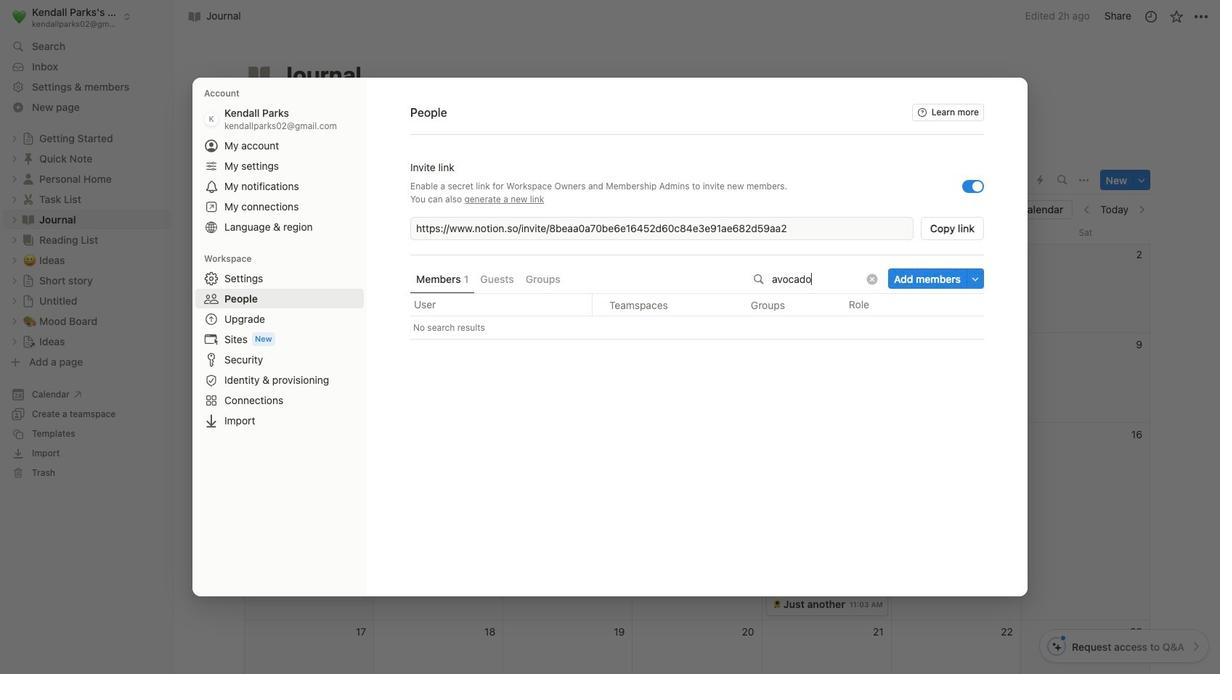 Task type: describe. For each thing, give the bounding box(es) containing it.
updates image
[[1144, 9, 1158, 24]]

type to search... image
[[754, 275, 764, 285]]

favorite image
[[1169, 9, 1184, 24]]



Task type: vqa. For each thing, say whether or not it's contained in the screenshot.
Favorited 'IMAGE'
no



Task type: locate. For each thing, give the bounding box(es) containing it.
tab list
[[244, 166, 967, 195]]

None text field
[[416, 222, 911, 236]]

Type to search... text field
[[772, 273, 864, 286]]

change page icon image
[[246, 62, 272, 88]]

🌻 image
[[773, 599, 781, 611]]

💚 image
[[13, 7, 26, 26]]

next month image
[[1137, 205, 1147, 215]]

create and view automations image
[[1038, 175, 1044, 186]]

previous month image
[[1083, 205, 1093, 215]]



